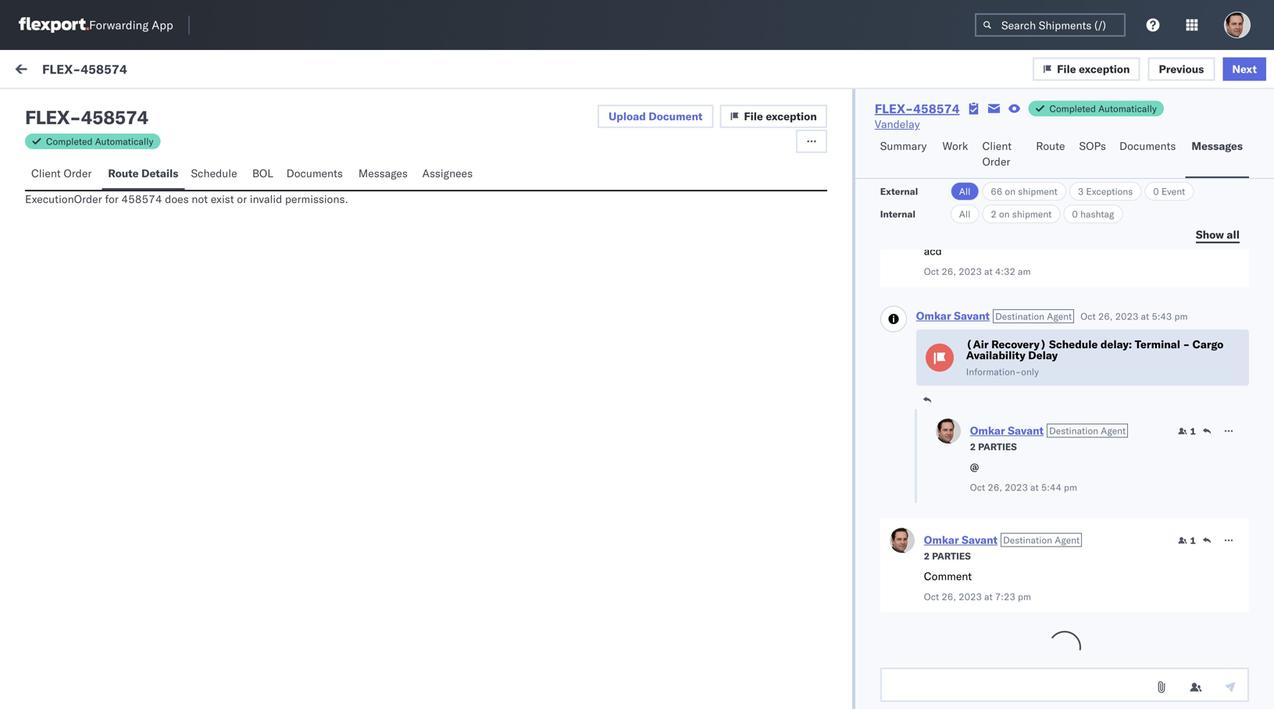 Task type: vqa. For each thing, say whether or not it's contained in the screenshot.
second Unknow
no



Task type: describe. For each thing, give the bounding box(es) containing it.
external for external
[[880, 186, 918, 197]]

3 resize handle column header from the left
[[958, 130, 977, 709]]

1 vertical spatial file exception
[[744, 109, 817, 123]]

next button
[[1223, 57, 1266, 81]]

oct up (air recovery) schedule delay: terminal - cargo availability delay information-only
[[1081, 311, 1096, 322]]

message
[[48, 136, 86, 147]]

0 vertical spatial 2
[[991, 208, 997, 220]]

agent for @
[[1101, 425, 1126, 436]]

1 vertical spatial completed
[[46, 136, 93, 147]]

edt
[[551, 182, 571, 195]]

not
[[192, 192, 208, 206]]

app
[[152, 18, 173, 32]]

related
[[984, 136, 1017, 147]]

vandelay
[[875, 117, 920, 131]]

(air recovery) schedule delay: terminal - cargo availability delay information-only
[[966, 337, 1224, 378]]

3
[[1078, 186, 1084, 197]]

5:43
[[1152, 311, 1172, 322]]

sops
[[1079, 139, 1106, 153]]

1 vertical spatial flex-458574
[[875, 101, 960, 116]]

forwarding app link
[[19, 17, 173, 33]]

7:22
[[505, 182, 528, 195]]

oct for comment
[[924, 591, 939, 603]]

7:23
[[995, 591, 1015, 603]]

26, down assignees
[[452, 182, 469, 195]]

2 parties button for @
[[970, 439, 1017, 453]]

458574 down route details button
[[121, 192, 162, 206]]

client order for the rightmost client order button
[[982, 139, 1012, 168]]

oct 26, 2023 at 5:43 pm
[[1081, 311, 1188, 322]]

1 horizontal spatial client order button
[[976, 132, 1030, 178]]

acd oct 26, 2023 at 4:32 am
[[924, 244, 1031, 277]]

- inside (air recovery) schedule delay: terminal - cargo availability delay information-only
[[1183, 337, 1190, 351]]

all for 66
[[959, 186, 971, 197]]

external (0)
[[25, 99, 89, 113]]

0 for 0 hashtag
[[1072, 208, 1078, 220]]

1 horizontal spatial exception
[[1079, 62, 1130, 76]]

4:32
[[995, 266, 1015, 277]]

1 horizontal spatial documents button
[[1113, 132, 1185, 178]]

0 vertical spatial completed
[[1050, 103, 1096, 114]]

comment
[[924, 569, 972, 583]]

latent messaging test.
[[47, 196, 159, 210]]

delay:
[[1101, 337, 1132, 351]]

2 flex- 458574 from the top
[[984, 494, 1057, 508]]

import
[[116, 64, 149, 78]]

omkar up latent messaging test.
[[76, 169, 109, 183]]

on for 66
[[1005, 186, 1016, 197]]

0 horizontal spatial exception
[[766, 109, 817, 123]]

executionorder
[[25, 192, 102, 206]]

route for route details
[[108, 166, 139, 180]]

1 horizontal spatial -
[[707, 182, 714, 195]]

savant up comment oct 26, 2023 at 7:23 pm
[[962, 533, 998, 547]]

related work item/shipment
[[984, 136, 1106, 147]]

on for 2
[[999, 208, 1010, 220]]

flex
[[25, 105, 70, 129]]

order for the left client order button
[[64, 166, 92, 180]]

summary button
[[874, 132, 936, 178]]

show all button
[[1187, 223, 1249, 247]]

1 horizontal spatial file exception
[[1057, 62, 1130, 76]]

omkar savant button for @
[[970, 424, 1044, 437]]

0 horizontal spatial client order button
[[25, 159, 102, 190]]

458574 up vandelay
[[913, 101, 960, 116]]

does
[[165, 192, 189, 206]]

terminal
[[1135, 337, 1180, 351]]

savant up the @ oct 26, 2023 at 5:44 pm
[[1008, 424, 1044, 437]]

availability
[[966, 348, 1026, 362]]

at for comment
[[984, 591, 993, 603]]

exceptions
[[1086, 186, 1133, 197]]

permissions.
[[285, 192, 348, 206]]

upload
[[609, 109, 646, 123]]

all button for 2
[[951, 205, 979, 223]]

delay
[[1028, 348, 1058, 362]]

66
[[991, 186, 1003, 197]]

internal (0) button
[[99, 92, 175, 123]]

2023 for @
[[1005, 482, 1028, 493]]

26, for @
[[988, 482, 1002, 493]]

2 horizontal spatial pm
[[1175, 311, 1188, 322]]

schedule button
[[185, 159, 246, 190]]

vandelay link
[[875, 116, 920, 132]]

458574 right 7:23
[[1016, 596, 1057, 609]]

0 horizontal spatial automatically
[[95, 136, 153, 147]]

0 vertical spatial client
[[982, 139, 1012, 153]]

work for my
[[45, 60, 85, 82]]

pm for comment
[[1018, 591, 1031, 603]]

previous button
[[1148, 57, 1215, 81]]

savant up (air
[[954, 309, 990, 323]]

destination for comment
[[1003, 534, 1052, 546]]

omkar savant button for comment
[[924, 533, 998, 547]]

26, for acd
[[942, 266, 956, 277]]

schedule inside (air recovery) schedule delay: terminal - cargo availability delay information-only
[[1049, 337, 1098, 351]]

26, up delay:
[[1098, 311, 1113, 322]]

item/shipment
[[1042, 136, 1106, 147]]

acd
[[924, 244, 942, 258]]

(0) for external (0)
[[69, 99, 89, 113]]

flex - 458574
[[25, 105, 148, 129]]

1 horizontal spatial automatically
[[1098, 103, 1157, 114]]

forwarding app
[[89, 18, 173, 32]]

internal for internal
[[880, 208, 916, 220]]

assignees
[[422, 166, 473, 180]]

all for 2
[[959, 208, 971, 220]]

my work
[[16, 60, 85, 82]]

omkar savant destination agent for comment
[[924, 533, 1080, 547]]

agent for comment
[[1055, 534, 1080, 546]]

0 horizontal spatial client
[[31, 166, 61, 180]]

5:44
[[1041, 482, 1062, 493]]

show
[[1196, 228, 1224, 241]]

invalid
[[250, 192, 282, 206]]

flex-458574 link
[[875, 101, 960, 116]]

details
[[141, 166, 178, 180]]

next
[[1232, 62, 1257, 76]]

pm for @
[[1064, 482, 1077, 493]]

for
[[105, 192, 119, 206]]

1 for comment
[[1190, 535, 1196, 546]]

savant up "for"
[[112, 169, 145, 183]]

all button for 66
[[951, 182, 979, 201]]

0 horizontal spatial documents button
[[280, 159, 352, 190]]

only
[[1021, 366, 1039, 378]]

2 for @
[[970, 441, 976, 453]]

route for route
[[1036, 139, 1065, 153]]

flexport. image
[[19, 17, 89, 33]]

omkar savant
[[76, 169, 145, 183]]

0 vertical spatial agent
[[1047, 311, 1072, 322]]

at for acd
[[984, 266, 993, 277]]

exist
[[211, 192, 234, 206]]

2 on shipment
[[991, 208, 1052, 220]]

work button
[[936, 132, 976, 178]]

forwarding
[[89, 18, 149, 32]]

summary
[[880, 139, 927, 153]]

bol button
[[246, 159, 280, 190]]

1 horizontal spatial messages button
[[1185, 132, 1249, 178]]

document
[[649, 109, 703, 123]]

3 exceptions
[[1078, 186, 1133, 197]]

all
[[1227, 228, 1240, 241]]

1 vertical spatial completed automatically
[[46, 136, 153, 147]]

458574 down 5:44
[[1016, 494, 1057, 508]]

flex- 1366815
[[984, 322, 1064, 336]]

cargo
[[1193, 337, 1224, 351]]

at for @
[[1030, 482, 1039, 493]]

2023 for acd
[[959, 266, 982, 277]]

458574 down import
[[81, 105, 148, 129]]

0 vertical spatial destination
[[995, 311, 1045, 322]]

1 button for comment
[[1178, 534, 1196, 547]]

at left 5:43
[[1141, 311, 1149, 322]]



Task type: locate. For each thing, give the bounding box(es) containing it.
all
[[959, 186, 971, 197], [959, 208, 971, 220]]

documents up 0 event
[[1119, 139, 1176, 153]]

route details
[[108, 166, 178, 180]]

resize handle column header
[[405, 130, 424, 709], [682, 130, 700, 709], [958, 130, 977, 709], [1234, 130, 1253, 709]]

0 vertical spatial exception
[[1079, 62, 1130, 76]]

0 vertical spatial documents
[[1119, 139, 1176, 153]]

automatically up sops
[[1098, 103, 1157, 114]]

0 vertical spatial external
[[25, 99, 66, 113]]

458574
[[81, 61, 127, 77], [913, 101, 960, 116], [81, 105, 148, 129], [1016, 182, 1057, 195], [121, 192, 162, 206], [1016, 494, 1057, 508], [1016, 596, 1057, 609]]

458574 up 2 on shipment at the right top of the page
[[1016, 182, 1057, 195]]

0 vertical spatial work
[[45, 60, 85, 82]]

omkar savant destination agent for @
[[970, 424, 1126, 437]]

omkar savant destination agent up comment oct 26, 2023 at 7:23 pm
[[924, 533, 1080, 547]]

2 up @
[[970, 441, 976, 453]]

1 all from the top
[[959, 186, 971, 197]]

route left sops
[[1036, 139, 1065, 153]]

parties for @
[[978, 441, 1017, 453]]

shipment up 2 on shipment at the right top of the page
[[1018, 186, 1058, 197]]

at inside acd oct 26, 2023 at 4:32 am
[[984, 266, 993, 277]]

2 parties for comment
[[924, 550, 971, 562]]

at inside comment oct 26, 2023 at 7:23 pm
[[984, 591, 993, 603]]

1 resize handle column header from the left
[[405, 130, 424, 709]]

0 vertical spatial route
[[1036, 139, 1065, 153]]

1 vertical spatial flex- 458574
[[984, 494, 1057, 508]]

2 vertical spatial 2
[[924, 550, 930, 562]]

2 all from the top
[[959, 208, 971, 220]]

route up "for"
[[108, 166, 139, 180]]

0 horizontal spatial documents
[[286, 166, 343, 180]]

1 vertical spatial 1 button
[[1178, 534, 1196, 547]]

oct down @
[[970, 482, 985, 493]]

schedule
[[191, 166, 237, 180], [1049, 337, 1098, 351]]

1 horizontal spatial completed automatically
[[1050, 103, 1157, 114]]

2 for comment
[[924, 550, 930, 562]]

client order up "66"
[[982, 139, 1012, 168]]

1 1 from the top
[[1190, 425, 1196, 437]]

file exception button
[[1033, 57, 1140, 81], [1033, 57, 1140, 81], [720, 105, 827, 128], [720, 105, 827, 128]]

0 vertical spatial omkar savant button
[[916, 309, 990, 323]]

458574 down forwarding app link
[[81, 61, 127, 77]]

@
[[970, 460, 979, 474]]

1 horizontal spatial 0
[[1153, 186, 1159, 197]]

0 horizontal spatial client order
[[31, 166, 92, 180]]

route inside 'button'
[[1036, 139, 1065, 153]]

all button left "66"
[[951, 182, 979, 201]]

Search Shipments (/) text field
[[975, 13, 1126, 37]]

executionorder for 458574 does not exist or invalid permissions.
[[25, 192, 348, 206]]

2 parties up comment
[[924, 550, 971, 562]]

0 vertical spatial 1 button
[[1178, 425, 1196, 437]]

1 vertical spatial internal
[[880, 208, 916, 220]]

show all
[[1196, 228, 1240, 241]]

2023 inside acd oct 26, 2023 at 4:32 am
[[959, 266, 982, 277]]

(0) inside button
[[146, 99, 166, 113]]

(0) up message
[[69, 99, 89, 113]]

automatically
[[1098, 103, 1157, 114], [95, 136, 153, 147]]

1 for @
[[1190, 425, 1196, 437]]

1 flex- 458574 from the top
[[984, 182, 1057, 195]]

26, for comment
[[942, 591, 956, 603]]

1 vertical spatial omkar savant destination agent
[[970, 424, 1126, 437]]

26, left 5:44
[[988, 482, 1002, 493]]

oct down assignees
[[431, 182, 449, 195]]

work left related
[[943, 139, 968, 153]]

all button
[[951, 182, 979, 201], [951, 205, 979, 223]]

0 horizontal spatial order
[[64, 166, 92, 180]]

2023 for comment
[[959, 591, 982, 603]]

(0) down import work button
[[146, 99, 166, 113]]

0 horizontal spatial -
[[70, 105, 81, 129]]

0 horizontal spatial work
[[152, 64, 177, 78]]

agent down (air recovery) schedule delay: terminal - cargo availability delay information-only
[[1101, 425, 1126, 436]]

import work
[[116, 64, 177, 78]]

1 vertical spatial route
[[108, 166, 139, 180]]

omkar savant destination agent up the @ oct 26, 2023 at 5:44 pm
[[970, 424, 1126, 437]]

2 resize handle column header from the left
[[682, 130, 700, 709]]

1 horizontal spatial documents
[[1119, 139, 1176, 153]]

0 vertical spatial all button
[[951, 182, 979, 201]]

flex-458574 down forwarding app link
[[42, 61, 127, 77]]

work for related
[[1019, 136, 1040, 147]]

client
[[982, 139, 1012, 153], [31, 166, 61, 180]]

work inside import work button
[[152, 64, 177, 78]]

1 vertical spatial -
[[707, 182, 714, 195]]

1 horizontal spatial client
[[982, 139, 1012, 153]]

client order for the left client order button
[[31, 166, 92, 180]]

0 horizontal spatial route
[[108, 166, 139, 180]]

flex-
[[42, 61, 81, 77], [875, 101, 913, 116], [984, 182, 1016, 195], [984, 252, 1016, 266], [984, 322, 1016, 336], [984, 494, 1016, 508], [984, 596, 1016, 609]]

route button
[[1030, 132, 1073, 178]]

0 vertical spatial 0
[[1153, 186, 1159, 197]]

0 horizontal spatial messages button
[[352, 159, 416, 190]]

documents button up permissions.
[[280, 159, 352, 190]]

0 left hashtag
[[1072, 208, 1078, 220]]

route details button
[[102, 159, 185, 190]]

1 horizontal spatial (0)
[[146, 99, 166, 113]]

work up external (0)
[[45, 60, 85, 82]]

2 parties up @
[[970, 441, 1017, 453]]

route inside button
[[108, 166, 139, 180]]

completed down flex - 458574
[[46, 136, 93, 147]]

omkar down acd
[[916, 309, 951, 323]]

0 horizontal spatial internal
[[105, 99, 143, 113]]

omkar savant button up (air
[[916, 309, 990, 323]]

26,
[[452, 182, 469, 195], [942, 266, 956, 277], [1098, 311, 1113, 322], [988, 482, 1002, 493], [942, 591, 956, 603]]

2023 down comment
[[959, 591, 982, 603]]

0 vertical spatial all
[[959, 186, 971, 197]]

2 down "66"
[[991, 208, 997, 220]]

0 vertical spatial automatically
[[1098, 103, 1157, 114]]

bol
[[252, 166, 273, 180]]

pm right 5:43
[[1175, 311, 1188, 322]]

0 horizontal spatial 2
[[924, 550, 930, 562]]

schedule down 1366815
[[1049, 337, 1098, 351]]

assignees button
[[416, 159, 482, 190]]

1 horizontal spatial file
[[1057, 62, 1076, 76]]

(0)
[[69, 99, 89, 113], [146, 99, 166, 113]]

flex-458574 up vandelay
[[875, 101, 960, 116]]

work
[[152, 64, 177, 78], [943, 139, 968, 153]]

1 horizontal spatial schedule
[[1049, 337, 1098, 351]]

2
[[991, 208, 997, 220], [970, 441, 976, 453], [924, 550, 930, 562]]

completed
[[1050, 103, 1096, 114], [46, 136, 93, 147]]

26, down comment
[[942, 591, 956, 603]]

or
[[237, 192, 247, 206]]

client right work button
[[982, 139, 1012, 153]]

2023 left 5:44
[[1005, 482, 1028, 493]]

2 vertical spatial omkar savant destination agent
[[924, 533, 1080, 547]]

destination up recovery)
[[995, 311, 1045, 322]]

oct inside acd oct 26, 2023 at 4:32 am
[[924, 266, 939, 277]]

internal for internal (0)
[[105, 99, 143, 113]]

recovery)
[[991, 337, 1046, 351]]

internal (0)
[[105, 99, 166, 113]]

shipment for 66 on shipment
[[1018, 186, 1058, 197]]

2 vertical spatial pm
[[1018, 591, 1031, 603]]

external
[[25, 99, 66, 113], [880, 186, 918, 197]]

documents button
[[1113, 132, 1185, 178], [280, 159, 352, 190]]

at
[[984, 266, 993, 277], [1141, 311, 1149, 322], [1030, 482, 1039, 493], [984, 591, 993, 603]]

flex- 458574
[[984, 182, 1057, 195], [984, 494, 1057, 508], [984, 596, 1057, 609]]

automatically down internal (0) button
[[95, 136, 153, 147]]

1 vertical spatial all button
[[951, 205, 979, 223]]

0 horizontal spatial messages
[[358, 166, 408, 180]]

all left "66"
[[959, 186, 971, 197]]

1 vertical spatial parties
[[932, 550, 971, 562]]

@ oct 26, 2023 at 5:44 pm
[[970, 460, 1077, 493]]

1 horizontal spatial internal
[[880, 208, 916, 220]]

flex- button
[[9, 224, 1253, 295]]

0 horizontal spatial external
[[25, 99, 66, 113]]

external inside "button"
[[25, 99, 66, 113]]

client order button up "executionorder"
[[25, 159, 102, 190]]

1 vertical spatial work
[[943, 139, 968, 153]]

savant
[[112, 169, 145, 183], [954, 309, 990, 323], [1008, 424, 1044, 437], [962, 533, 998, 547]]

1 vertical spatial on
[[999, 208, 1010, 220]]

2023 inside comment oct 26, 2023 at 7:23 pm
[[959, 591, 982, 603]]

26, down acd
[[942, 266, 956, 277]]

oct inside comment oct 26, 2023 at 7:23 pm
[[924, 591, 939, 603]]

completed automatically
[[1050, 103, 1157, 114], [46, 136, 153, 147]]

at left 5:44
[[1030, 482, 1039, 493]]

order up "executionorder"
[[64, 166, 92, 180]]

(0) inside "button"
[[69, 99, 89, 113]]

completed automatically up sops
[[1050, 103, 1157, 114]]

1 vertical spatial shipment
[[1012, 208, 1052, 220]]

1 horizontal spatial parties
[[978, 441, 1017, 453]]

internal down import
[[105, 99, 143, 113]]

sops button
[[1073, 132, 1113, 178]]

pm right 5:44
[[1064, 482, 1077, 493]]

completed up the item/shipment
[[1050, 103, 1096, 114]]

1 vertical spatial 0
[[1072, 208, 1078, 220]]

documents
[[1119, 139, 1176, 153], [286, 166, 343, 180]]

2 up comment
[[924, 550, 930, 562]]

pm inside the @ oct 26, 2023 at 5:44 pm
[[1064, 482, 1077, 493]]

1 vertical spatial 2 parties button
[[924, 549, 971, 562]]

file right document at the right top of the page
[[744, 109, 763, 123]]

26, inside comment oct 26, 2023 at 7:23 pm
[[942, 591, 956, 603]]

-
[[70, 105, 81, 129], [707, 182, 714, 195], [1183, 337, 1190, 351]]

oct for acd
[[924, 266, 939, 277]]

oct down comment
[[924, 591, 939, 603]]

1 button for @
[[1178, 425, 1196, 437]]

my
[[16, 60, 40, 82]]

2 parties
[[970, 441, 1017, 453], [924, 550, 971, 562]]

flex-458574
[[42, 61, 127, 77], [875, 101, 960, 116]]

1 horizontal spatial messages
[[1192, 139, 1243, 153]]

1 button
[[1178, 425, 1196, 437], [1178, 534, 1196, 547]]

work right import
[[152, 64, 177, 78]]

upload document
[[609, 109, 703, 123]]

completed automatically down flex - 458574
[[46, 136, 153, 147]]

test.
[[137, 196, 159, 210]]

at left 4:32 at the right top of page
[[984, 266, 993, 277]]

file down search shipments (/) text field
[[1057, 62, 1076, 76]]

1 horizontal spatial work
[[1019, 136, 1040, 147]]

0 hashtag
[[1072, 208, 1114, 220]]

at left 7:23
[[984, 591, 993, 603]]

order for the rightmost client order button
[[982, 155, 1010, 168]]

destination for @
[[1049, 425, 1098, 436]]

0 horizontal spatial schedule
[[191, 166, 237, 180]]

external for external (0)
[[25, 99, 66, 113]]

event
[[1162, 186, 1185, 197]]

external (0) button
[[19, 92, 99, 123]]

internal inside button
[[105, 99, 143, 113]]

1 vertical spatial 2
[[970, 441, 976, 453]]

shipment for 2 on shipment
[[1012, 208, 1052, 220]]

parties
[[978, 441, 1017, 453], [932, 550, 971, 562]]

(0) for internal (0)
[[146, 99, 166, 113]]

at inside the @ oct 26, 2023 at 5:44 pm
[[1030, 482, 1039, 493]]

1 (0) from the left
[[69, 99, 89, 113]]

pm
[[531, 182, 548, 195]]

omkar savant button up comment
[[924, 533, 998, 547]]

oct inside the @ oct 26, 2023 at 5:44 pm
[[970, 482, 985, 493]]

agent down 5:44
[[1055, 534, 1080, 546]]

2 parties button up @
[[970, 439, 1017, 453]]

0 vertical spatial file
[[1057, 62, 1076, 76]]

2 vertical spatial agent
[[1055, 534, 1080, 546]]

order down related
[[982, 155, 1010, 168]]

3 flex- 458574 from the top
[[984, 596, 1057, 609]]

1 vertical spatial agent
[[1101, 425, 1126, 436]]

schedule inside button
[[191, 166, 237, 180]]

pm right 7:23
[[1018, 591, 1031, 603]]

latent
[[47, 196, 79, 210]]

omkar up comment
[[924, 533, 959, 547]]

agent up delay
[[1047, 311, 1072, 322]]

internal
[[105, 99, 143, 113], [880, 208, 916, 220]]

all up acd oct 26, 2023 at 4:32 am
[[959, 208, 971, 220]]

2 horizontal spatial 2
[[991, 208, 997, 220]]

external down the summary button
[[880, 186, 918, 197]]

parties up @
[[978, 441, 1017, 453]]

26, inside acd oct 26, 2023 at 4:32 am
[[942, 266, 956, 277]]

1 horizontal spatial completed
[[1050, 103, 1096, 114]]

1 vertical spatial work
[[1019, 136, 1040, 147]]

1 horizontal spatial flex-458574
[[875, 101, 960, 116]]

0 for 0 event
[[1153, 186, 1159, 197]]

flex- inside button
[[984, 252, 1016, 266]]

0 event
[[1153, 186, 1185, 197]]

oct down acd
[[924, 266, 939, 277]]

1366815
[[1016, 322, 1064, 336]]

shipment down 66 on shipment
[[1012, 208, 1052, 220]]

all button up acd oct 26, 2023 at 4:32 am
[[951, 205, 979, 223]]

hashtag
[[1080, 208, 1114, 220]]

0 horizontal spatial 0
[[1072, 208, 1078, 220]]

destination down 5:44
[[1003, 534, 1052, 546]]

1 vertical spatial 1
[[1190, 535, 1196, 546]]

2 vertical spatial -
[[1183, 337, 1190, 351]]

2 (0) from the left
[[146, 99, 166, 113]]

(air
[[966, 337, 989, 351]]

1 all button from the top
[[951, 182, 979, 201]]

client order button up "66"
[[976, 132, 1030, 178]]

26, inside the @ oct 26, 2023 at 5:44 pm
[[988, 482, 1002, 493]]

comment oct 26, 2023 at 7:23 pm
[[924, 569, 1031, 603]]

1 vertical spatial file
[[744, 109, 763, 123]]

1 vertical spatial documents
[[286, 166, 343, 180]]

work right related
[[1019, 136, 1040, 147]]

schedule up exist
[[191, 166, 237, 180]]

0 horizontal spatial completed
[[46, 136, 93, 147]]

2 1 from the top
[[1190, 535, 1196, 546]]

on
[[1005, 186, 1016, 197], [999, 208, 1010, 220]]

parties up comment
[[932, 550, 971, 562]]

0 left event
[[1153, 186, 1159, 197]]

1 horizontal spatial pm
[[1064, 482, 1077, 493]]

0 horizontal spatial (0)
[[69, 99, 89, 113]]

0 vertical spatial on
[[1005, 186, 1016, 197]]

2 parties button for comment
[[924, 549, 971, 562]]

1 1 button from the top
[[1178, 425, 1196, 437]]

1 vertical spatial pm
[[1064, 482, 1077, 493]]

2023 inside the @ oct 26, 2023 at 5:44 pm
[[1005, 482, 1028, 493]]

destination up 5:44
[[1049, 425, 1098, 436]]

order inside client order
[[982, 155, 1010, 168]]

2 vertical spatial flex- 458574
[[984, 596, 1057, 609]]

previous
[[1159, 62, 1204, 76]]

0 vertical spatial internal
[[105, 99, 143, 113]]

pm inside comment oct 26, 2023 at 7:23 pm
[[1018, 591, 1031, 603]]

1 horizontal spatial 2
[[970, 441, 976, 453]]

2023
[[959, 266, 982, 277], [1115, 311, 1139, 322], [1005, 482, 1028, 493], [959, 591, 982, 603]]

omkar savant button up @
[[970, 424, 1044, 437]]

messaging
[[81, 196, 134, 210]]

1 vertical spatial client
[[31, 166, 61, 180]]

0 vertical spatial -
[[70, 105, 81, 129]]

0 vertical spatial pm
[[1175, 311, 1188, 322]]

2023,
[[471, 182, 502, 195]]

0 vertical spatial parties
[[978, 441, 1017, 453]]

0 horizontal spatial file
[[744, 109, 763, 123]]

oct 26, 2023, 7:22 pm edt
[[431, 182, 571, 195]]

0 horizontal spatial parties
[[932, 550, 971, 562]]

2023 up delay:
[[1115, 311, 1139, 322]]

on down "66"
[[999, 208, 1010, 220]]

66 on shipment
[[991, 186, 1058, 197]]

internal down the summary button
[[880, 208, 916, 220]]

0 vertical spatial flex-458574
[[42, 61, 127, 77]]

0 horizontal spatial flex-458574
[[42, 61, 127, 77]]

client order up "executionorder"
[[31, 166, 92, 180]]

oct for @
[[970, 482, 985, 493]]

1
[[1190, 425, 1196, 437], [1190, 535, 1196, 546]]

2 1 button from the top
[[1178, 534, 1196, 547]]

2 all button from the top
[[951, 205, 979, 223]]

omkar
[[76, 169, 109, 183], [916, 309, 951, 323], [970, 424, 1005, 437], [924, 533, 959, 547]]

import work button
[[110, 50, 183, 92]]

upload document button
[[598, 105, 714, 128]]

documents button up 0 event
[[1113, 132, 1185, 178]]

documents up permissions.
[[286, 166, 343, 180]]

1 vertical spatial external
[[880, 186, 918, 197]]

am
[[1018, 266, 1031, 277]]

0 vertical spatial omkar savant destination agent
[[916, 309, 1072, 323]]

client up "executionorder"
[[31, 166, 61, 180]]

0 vertical spatial flex- 458574
[[984, 182, 1057, 195]]

2 parties for @
[[970, 441, 1017, 453]]

1 horizontal spatial client order
[[982, 139, 1012, 168]]

work inside work button
[[943, 139, 968, 153]]

4 resize handle column header from the left
[[1234, 130, 1253, 709]]

2 vertical spatial destination
[[1003, 534, 1052, 546]]

omkar up @
[[970, 424, 1005, 437]]

information-
[[966, 366, 1021, 378]]

None text field
[[880, 668, 1249, 702]]

on right "66"
[[1005, 186, 1016, 197]]

omkar savant destination agent up (air
[[916, 309, 1072, 323]]

0 horizontal spatial pm
[[1018, 591, 1031, 603]]

2023 left 4:32 at the right top of page
[[959, 266, 982, 277]]

0 vertical spatial completed automatically
[[1050, 103, 1157, 114]]

parties for comment
[[932, 550, 971, 562]]

external down my work
[[25, 99, 66, 113]]

exception
[[1079, 62, 1130, 76], [766, 109, 817, 123]]

messages button
[[1185, 132, 1249, 178], [352, 159, 416, 190]]

omkar savant button
[[916, 309, 990, 323], [970, 424, 1044, 437], [924, 533, 998, 547]]



